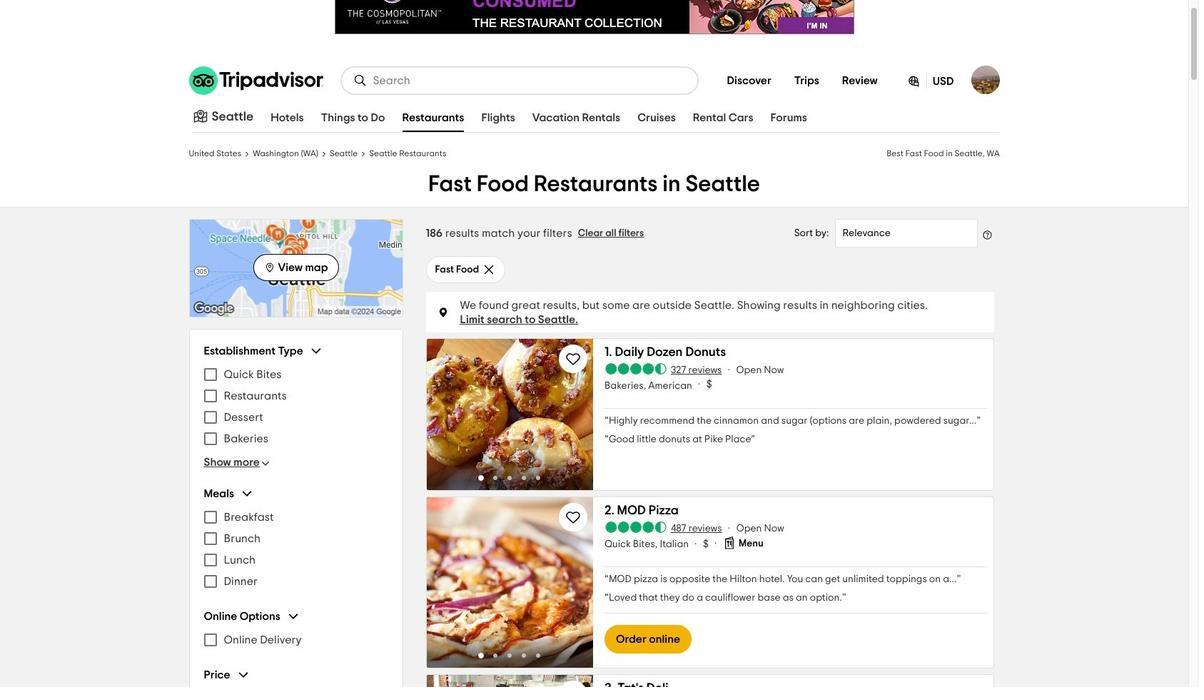 Task type: describe. For each thing, give the bounding box(es) containing it.
1 group from the top
[[204, 344, 388, 470]]

profile picture image
[[971, 66, 1000, 94]]

2 menu from the top
[[204, 507, 388, 593]]

2 group from the top
[[204, 487, 388, 593]]

save to a trip image for 1st carousel of images figure from the bottom
[[565, 509, 582, 526]]

1 carousel of images figure from the top
[[427, 339, 593, 491]]

Search search field
[[373, 74, 686, 87]]

tripadvisor image
[[189, 66, 323, 95]]



Task type: locate. For each thing, give the bounding box(es) containing it.
1 vertical spatial group
[[204, 487, 388, 593]]

2 save to a trip image from the top
[[565, 509, 582, 526]]

2 vertical spatial group
[[204, 610, 388, 651]]

save to a trip image for 2nd carousel of images figure from the bottom
[[565, 351, 582, 368]]

0 vertical spatial save to a trip image
[[565, 351, 582, 368]]

0 vertical spatial carousel of images figure
[[427, 339, 593, 491]]

carousel of images figure
[[427, 339, 593, 491], [427, 498, 593, 668]]

0 vertical spatial group
[[204, 344, 388, 470]]

menu
[[204, 364, 388, 450], [204, 507, 388, 593]]

search image
[[353, 74, 367, 88]]

0 vertical spatial menu
[[204, 364, 388, 450]]

save to a trip image
[[565, 351, 582, 368], [565, 509, 582, 526]]

1 vertical spatial save to a trip image
[[565, 509, 582, 526]]

1 save to a trip image from the top
[[565, 351, 582, 368]]

tab list
[[172, 102, 983, 135]]

group
[[204, 344, 388, 470], [204, 487, 388, 593], [204, 610, 388, 651]]

2 carousel of images figure from the top
[[427, 498, 593, 668]]

1 menu from the top
[[204, 364, 388, 450]]

advertisement element
[[335, 0, 854, 34]]

1 vertical spatial carousel of images figure
[[427, 498, 593, 668]]

1 vertical spatial menu
[[204, 507, 388, 593]]

3 group from the top
[[204, 610, 388, 651]]

None search field
[[342, 68, 697, 94]]



